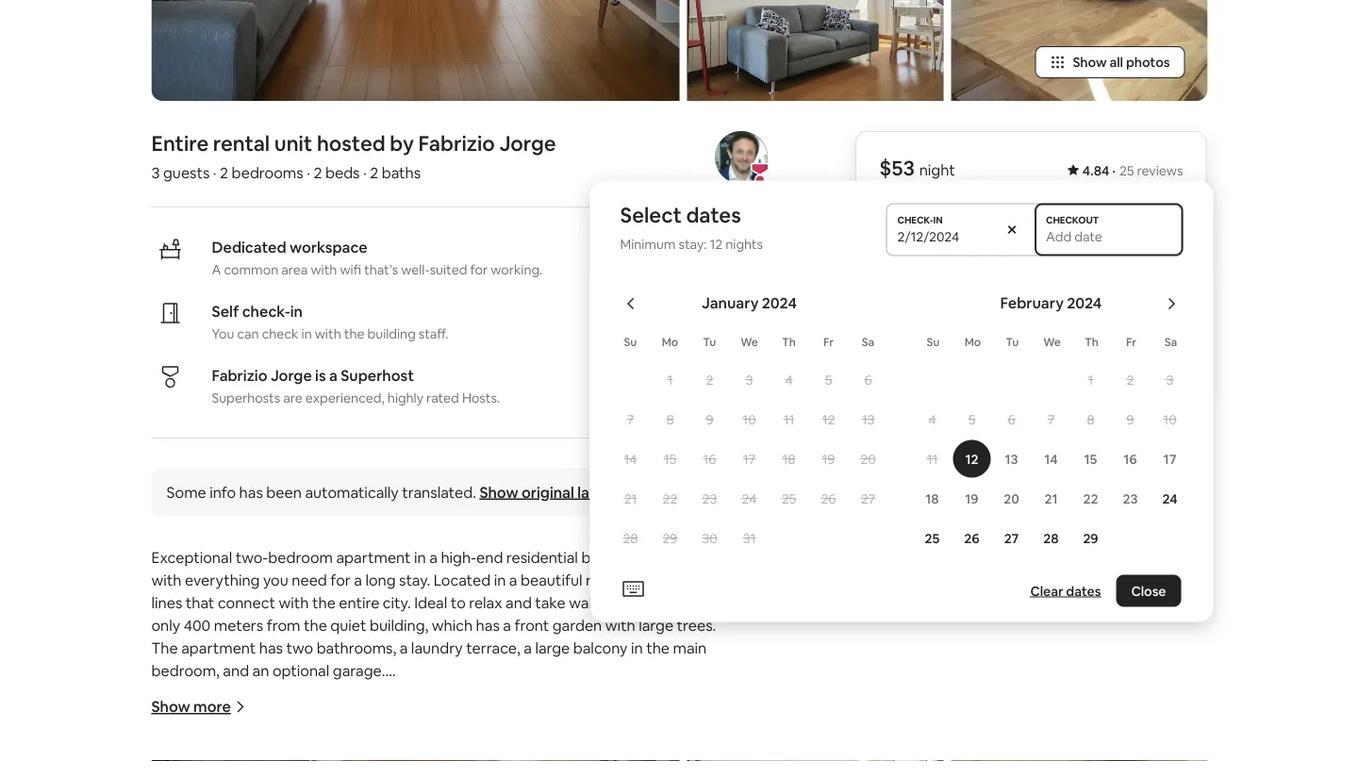 Task type: locate. For each thing, give the bounding box(es) containing it.
1 for january 2024
[[667, 372, 673, 389]]

beds
[[325, 163, 360, 183]]

2 23 button from the left
[[1111, 480, 1150, 518]]

13 button
[[848, 401, 888, 439], [992, 441, 1031, 478]]

17
[[743, 451, 756, 468], [1163, 451, 1176, 468]]

1 horizontal spatial 10 button
[[1150, 401, 1190, 439]]

1 1 button from the left
[[650, 361, 690, 399]]

5 button up 12 button
[[809, 361, 848, 399]]

1 9 from the left
[[706, 411, 714, 428]]

original
[[522, 483, 574, 502]]

19 button down 12-
[[952, 480, 992, 518]]

10 right listing
[[1163, 411, 1177, 428]]

23 up 30
[[702, 491, 717, 508]]

fr up 12 button
[[823, 335, 834, 350]]

fabrizio jorge is a superhost. learn more about fabrizio jorge. image
[[715, 132, 768, 185], [715, 132, 768, 185]]

night for $53
[[919, 161, 955, 180]]

9 for 2nd 9 'button' from the left
[[1126, 411, 1134, 428]]

show left all
[[1073, 54, 1107, 71]]

0 horizontal spatial 26 button
[[809, 480, 848, 518]]

20 button down report
[[992, 480, 1031, 518]]

0 horizontal spatial 24
[[742, 491, 757, 508]]

0 vertical spatial 4
[[785, 372, 793, 389]]

1 2024 from the left
[[762, 294, 797, 313]]

show down bedroom,
[[151, 698, 190, 717]]

has right the info
[[239, 483, 263, 502]]

sa
[[862, 335, 874, 350], [1165, 335, 1177, 350]]

1 21 button from the left
[[611, 480, 650, 518]]

2 24 from the left
[[1162, 491, 1178, 508]]

27 button down 12 button
[[848, 480, 888, 518]]

2 9 from the left
[[1126, 411, 1134, 428]]

stay.
[[399, 571, 430, 590]]

0 horizontal spatial 23 button
[[690, 480, 729, 518]]

2 29 from the left
[[1083, 530, 1098, 547]]

large down the along
[[639, 616, 673, 635]]

21 button down the this
[[1031, 480, 1071, 518]]

14 down the this
[[1044, 451, 1058, 468]]

1 vertical spatial apartment
[[181, 639, 256, 658]]

2 su from the left
[[927, 335, 940, 350]]

· right beds
[[363, 163, 367, 183]]

1 horizontal spatial 20
[[1004, 491, 1019, 508]]

24
[[742, 491, 757, 508], [1162, 491, 1178, 508]]

in right balcony on the bottom of page
[[631, 639, 643, 658]]

reviews
[[1137, 163, 1183, 180]]

is down bus
[[753, 593, 763, 613]]

1 1 from the left
[[667, 372, 673, 389]]

3
[[151, 163, 160, 183], [746, 372, 753, 389], [1166, 372, 1174, 389]]

7 for first 7 button from right
[[1048, 411, 1055, 428]]

0 horizontal spatial show
[[151, 698, 190, 717]]

14 button down the this
[[1031, 441, 1071, 478]]

which
[[432, 616, 473, 635]]

23 button up 30
[[690, 480, 729, 518]]

22 for second the 22 button
[[1083, 491, 1098, 508]]

with up lines
[[151, 571, 182, 590]]

2024 up availability
[[1067, 294, 1102, 313]]

1 horizontal spatial 18 button
[[912, 480, 952, 518]]

0 horizontal spatial 2024
[[762, 294, 797, 313]]

26 button
[[809, 480, 848, 518], [952, 520, 992, 558]]

1 24 from the left
[[742, 491, 757, 508]]

0 horizontal spatial 21 button
[[611, 480, 650, 518]]

been
[[266, 483, 302, 502]]

1 horizontal spatial dates
[[1066, 583, 1101, 600]]

some info has been automatically translated. show original language
[[166, 483, 643, 502]]

laundry
[[411, 639, 463, 658]]

7 up language
[[627, 411, 634, 428]]

is right jorge
[[315, 366, 326, 385]]

residential
[[506, 548, 578, 567], [586, 571, 657, 590]]

24 for second 24 button from the right
[[742, 491, 757, 508]]

0 vertical spatial dates
[[686, 202, 741, 229]]

1 sa from the left
[[862, 335, 874, 350]]

1 horizontal spatial 21 button
[[1031, 480, 1071, 518]]

1 th from the left
[[782, 335, 796, 350]]

a left front
[[503, 616, 511, 635]]

well-
[[401, 262, 430, 279]]

2 29 button from the left
[[1071, 520, 1111, 558]]

2 21 from the left
[[1044, 491, 1058, 508]]

1 horizontal spatial 2 button
[[1111, 361, 1150, 399]]

2 add date text field from the left
[[1046, 228, 1172, 245]]

with down the along
[[605, 616, 635, 635]]

1 vertical spatial for
[[330, 571, 351, 590]]

0 horizontal spatial 19
[[822, 451, 835, 468]]

2024 for february 2024
[[1067, 294, 1102, 313]]

2 28 button from the left
[[1031, 520, 1071, 558]]

9 for 1st 9 'button' from left
[[706, 411, 714, 428]]

1 vertical spatial 12
[[822, 411, 835, 428]]

the left building
[[344, 326, 365, 343]]

dates inside select dates minimum stay: 12 nights
[[686, 202, 741, 229]]

0 horizontal spatial 25
[[782, 491, 796, 508]]

27 button up 'clear'
[[992, 520, 1031, 558]]

hosts.
[[462, 390, 500, 407]]

22 button up 30 button
[[650, 480, 690, 518]]

14 for 1st 14 button from the right
[[1044, 451, 1058, 468]]

5 up 12 button
[[825, 372, 832, 389]]

2024 right january in the top of the page
[[762, 294, 797, 313]]

1 horizontal spatial 15 button
[[1071, 441, 1111, 478]]

0 vertical spatial 13 button
[[848, 401, 888, 439]]

report this listing
[[992, 416, 1101, 433]]

dates
[[686, 202, 741, 229], [1066, 583, 1101, 600]]

1 horizontal spatial 27
[[1004, 530, 1019, 547]]

1 14 button from the left
[[611, 441, 650, 478]]

0 vertical spatial 20
[[860, 451, 876, 468]]

1 horizontal spatial 25
[[925, 530, 940, 547]]

1 horizontal spatial 23 button
[[1111, 480, 1150, 518]]

2 10 button from the left
[[1150, 401, 1190, 439]]

1 horizontal spatial 9
[[1126, 411, 1134, 428]]

and
[[506, 593, 532, 613], [223, 661, 249, 681]]

0 vertical spatial show
[[1073, 54, 1107, 71]]

2 button for february 2024
[[1111, 361, 1150, 399]]

add
[[1043, 228, 1069, 245]]

2 15 from the left
[[1084, 451, 1097, 468]]

1 horizontal spatial 17 button
[[1150, 441, 1190, 478]]

9
[[706, 411, 714, 428], [1126, 411, 1134, 428]]

1 horizontal spatial 1 button
[[1071, 361, 1111, 399]]

in down end
[[494, 571, 506, 590]]

1 horizontal spatial 29 button
[[1071, 520, 1111, 558]]

0 horizontal spatial is
[[315, 366, 326, 385]]

bedrooms
[[232, 163, 303, 183]]

18 for the bottom 18 button
[[926, 491, 939, 508]]

2 3 button from the left
[[1150, 361, 1190, 399]]

1 vertical spatial 26
[[964, 530, 980, 547]]

1 add date text field from the left
[[897, 228, 989, 245]]

1 horizontal spatial su
[[927, 335, 940, 350]]

4 for 4 button to the top
[[785, 372, 793, 389]]

1 vertical spatial 6 button
[[992, 401, 1031, 439]]

7 left listing
[[1048, 411, 1055, 428]]

bright apartment close to the seafront image 3 image
[[687, 0, 944, 102]]

large
[[639, 616, 673, 635], [535, 639, 570, 658]]

listing
[[1063, 416, 1101, 433]]

apartment up long
[[336, 548, 411, 567]]

that
[[186, 593, 214, 613], [721, 593, 750, 613]]

in up the stay.
[[414, 548, 426, 567]]

0 horizontal spatial 17
[[743, 451, 756, 468]]

0 horizontal spatial large
[[535, 639, 570, 658]]

0 vertical spatial 5 button
[[809, 361, 848, 399]]

20 button down 12 button
[[848, 441, 888, 478]]

1 vertical spatial 27 button
[[992, 520, 1031, 558]]

1 tu from the left
[[703, 335, 716, 350]]

1 horizontal spatial 22
[[1083, 491, 1098, 508]]

23 up close button at the right of page
[[1123, 491, 1138, 508]]

20 button
[[848, 441, 888, 478], [992, 480, 1031, 518]]

2 tu from the left
[[1006, 335, 1019, 350]]

a left long
[[354, 571, 362, 590]]

1 horizontal spatial 26
[[964, 530, 980, 547]]

0 vertical spatial and
[[506, 593, 532, 613]]

3 for february 2024
[[1166, 372, 1174, 389]]

25 for left 25 button
[[782, 491, 796, 508]]

for inside dedicated workspace a common area with wifi that's well-suited for working.
[[470, 262, 488, 279]]

28 button down language
[[611, 520, 650, 558]]

that up 400
[[186, 593, 214, 613]]

4 down january 2024 on the right top
[[785, 372, 793, 389]]

19
[[822, 451, 835, 468], [965, 491, 979, 508]]

check
[[262, 326, 298, 343]]

1 horizontal spatial 5 button
[[952, 401, 992, 439]]

Add date text field
[[897, 228, 989, 245], [1046, 228, 1172, 245]]

night inside calendar application
[[979, 408, 1011, 425]]

0 horizontal spatial 10 button
[[729, 401, 769, 439]]

dates right 'clear'
[[1066, 583, 1101, 600]]

12 button
[[809, 401, 848, 439]]

the down need
[[312, 593, 336, 613]]

28
[[623, 530, 638, 547], [1043, 530, 1059, 547]]

1 17 from the left
[[743, 451, 756, 468]]

1 21 from the left
[[624, 491, 637, 508]]

0 horizontal spatial 3
[[151, 163, 160, 183]]

2 28 from the left
[[1043, 530, 1059, 547]]

0 horizontal spatial dates
[[686, 202, 741, 229]]

0 horizontal spatial 9 button
[[690, 401, 729, 439]]

14 button up language
[[611, 441, 650, 478]]

2 horizontal spatial is
[[753, 593, 763, 613]]

28 up 'clear'
[[1043, 530, 1059, 547]]

walks
[[569, 593, 607, 613]]

garage.
[[333, 661, 385, 681]]

0 horizontal spatial 24 button
[[729, 480, 769, 518]]

and left an at bottom
[[223, 661, 249, 681]]

we down february 2024 at the right of page
[[1043, 335, 1061, 350]]

1 horizontal spatial th
[[1085, 335, 1098, 350]]

19 down 12 button
[[822, 451, 835, 468]]

for up entire
[[330, 571, 351, 590]]

th down january 2024 on the right top
[[782, 335, 796, 350]]

5 button
[[809, 361, 848, 399], [952, 401, 992, 439]]

2 2024 from the left
[[1067, 294, 1102, 313]]

27 for leftmost 27 button
[[861, 491, 875, 508]]

19 button down 12 button
[[809, 441, 848, 478]]

2 mo from the left
[[965, 335, 981, 350]]

18
[[782, 451, 795, 468], [926, 491, 939, 508]]

1 mo from the left
[[662, 335, 678, 350]]

clear
[[1030, 583, 1063, 600]]

15 button up 30 button
[[650, 441, 690, 478]]

2 horizontal spatial 25
[[1119, 163, 1134, 180]]

3 button
[[729, 361, 769, 399], [1150, 361, 1190, 399]]

0 horizontal spatial 29
[[663, 530, 678, 547]]

0 horizontal spatial 12
[[710, 236, 723, 253]]

1 7 from the left
[[627, 411, 634, 428]]

0 horizontal spatial 23
[[702, 491, 717, 508]]

workspace
[[289, 238, 367, 257]]

th down february 2024 at the right of page
[[1085, 335, 1098, 350]]

6 button
[[848, 361, 888, 399], [992, 401, 1031, 439]]

13 for 13 button to the top
[[862, 411, 875, 428]]

language
[[577, 483, 643, 502]]

with right "check" at left
[[315, 326, 341, 343]]

0 horizontal spatial 15 button
[[650, 441, 690, 478]]

1 horizontal spatial 8
[[1087, 411, 1095, 428]]

1 horizontal spatial night
[[979, 408, 1011, 425]]

superhosts
[[212, 390, 280, 407]]

show original language button
[[479, 483, 643, 502]]

2 7 from the left
[[1048, 411, 1055, 428]]

1 we from the left
[[741, 335, 758, 350]]

13 right 12 button
[[862, 411, 875, 428]]

report this listing button
[[962, 416, 1101, 433]]

1 22 button from the left
[[650, 480, 690, 518]]

a up experienced,
[[329, 366, 338, 385]]

add date
[[1043, 228, 1099, 245]]

in
[[290, 302, 303, 321], [301, 326, 312, 343], [414, 548, 426, 567], [494, 571, 506, 590], [631, 639, 643, 658]]

0 vertical spatial for
[[470, 262, 488, 279]]

0 horizontal spatial 29 button
[[650, 520, 690, 558]]

0 horizontal spatial we
[[741, 335, 758, 350]]

· down unit
[[307, 163, 310, 183]]

1 10 from the left
[[743, 411, 756, 428]]

1 horizontal spatial 3 button
[[1150, 361, 1190, 399]]

1 vertical spatial large
[[535, 639, 570, 658]]

that down bus
[[721, 593, 750, 613]]

2 24 button from the left
[[1150, 480, 1190, 518]]

night
[[919, 161, 955, 180], [979, 408, 1011, 425]]

2 9 button from the left
[[1111, 401, 1150, 439]]

with inside self check-in you can check in with the building staff.
[[315, 326, 341, 343]]

12-
[[961, 408, 979, 425]]

front
[[514, 616, 549, 635]]

and up front
[[506, 593, 532, 613]]

1 vertical spatial 25
[[782, 491, 796, 508]]

21 down the this
[[1044, 491, 1058, 508]]

8 button
[[650, 401, 690, 439], [1071, 401, 1111, 439]]

tu
[[703, 335, 716, 350], [1006, 335, 1019, 350]]

1 horizontal spatial 12
[[822, 411, 835, 428]]

3 button for january 2024
[[729, 361, 769, 399]]

0 vertical spatial apartment
[[336, 548, 411, 567]]

apartment down the meters
[[181, 639, 256, 658]]

the down area,
[[652, 593, 676, 613]]

1 23 from the left
[[702, 491, 717, 508]]

0 horizontal spatial mo
[[662, 335, 678, 350]]

1 horizontal spatial 14
[[1044, 451, 1058, 468]]

11
[[783, 411, 794, 428], [927, 451, 938, 468]]

is left new
[[721, 548, 732, 567]]

2 10 from the left
[[1163, 411, 1177, 428]]

1 horizontal spatial 28 button
[[1031, 520, 1071, 558]]

29 button
[[650, 520, 690, 558], [1071, 520, 1111, 558]]

2 14 button from the left
[[1031, 441, 1071, 478]]

with
[[311, 262, 337, 279], [315, 326, 341, 343], [151, 571, 182, 590], [698, 571, 728, 590], [279, 593, 309, 613], [605, 616, 635, 635]]

0 horizontal spatial 8 button
[[650, 401, 690, 439]]

2 2 button from the left
[[1111, 361, 1150, 399]]

13 for 13 button to the bottom
[[1005, 451, 1018, 468]]

8
[[666, 411, 674, 428], [1087, 411, 1095, 428]]

add date text field down $53 night
[[897, 228, 989, 245]]

1 10 button from the left
[[729, 401, 769, 439]]

1 14 from the left
[[624, 451, 637, 468]]

1 horizontal spatial 24 button
[[1150, 480, 1190, 518]]

2 16 from the left
[[1124, 451, 1137, 468]]

$53
[[879, 155, 915, 182]]

22 for second the 22 button from the right
[[663, 491, 678, 508]]

1 28 button from the left
[[611, 520, 650, 558]]

29 up clear dates button
[[1083, 530, 1098, 547]]

building
[[367, 326, 416, 343]]

to
[[451, 593, 466, 613]]

28 button up 'clear'
[[1031, 520, 1071, 558]]

show all photos button
[[1035, 47, 1185, 79]]

12 inside button
[[822, 411, 835, 428]]

18 for the left 18 button
[[782, 451, 795, 468]]

bathrooms,
[[317, 639, 396, 658]]

0 horizontal spatial 6 button
[[848, 361, 888, 399]]

29 up everything
[[663, 530, 678, 547]]

1 horizontal spatial 15
[[1084, 451, 1097, 468]]

4.84
[[1083, 163, 1109, 180]]

0 horizontal spatial that
[[186, 593, 214, 613]]

dates for clear
[[1066, 583, 1101, 600]]

info
[[210, 483, 236, 502]]

guests
[[163, 163, 210, 183]]

by
[[390, 130, 414, 157]]

show inside button
[[1073, 54, 1107, 71]]

10 button left 12 button
[[729, 401, 769, 439]]

1 3 button from the left
[[729, 361, 769, 399]]

with up from
[[279, 593, 309, 613]]

has up an at bottom
[[259, 639, 283, 658]]

with down the workspace
[[311, 262, 337, 279]]

1 horizontal spatial for
[[470, 262, 488, 279]]

1 button for february 2024
[[1071, 361, 1111, 399]]

28 up the building. on the left of page
[[623, 530, 638, 547]]

29 button left 30
[[650, 520, 690, 558]]

14 up language
[[624, 451, 637, 468]]

area,
[[661, 571, 695, 590]]

22 up everything
[[663, 491, 678, 508]]

12 inside select dates minimum stay: 12 nights
[[710, 236, 723, 253]]

1 vertical spatial 6
[[1008, 411, 1015, 428]]

fr right availability
[[1126, 335, 1136, 350]]

2 14 from the left
[[1044, 451, 1058, 468]]

1 16 from the left
[[703, 451, 716, 468]]

2 15 button from the left
[[1071, 441, 1111, 478]]

add date text field down "4.84"
[[1046, 228, 1172, 245]]

dates up stay:
[[686, 202, 741, 229]]

0 horizontal spatial 18
[[782, 451, 795, 468]]

apartment
[[336, 548, 411, 567], [181, 639, 256, 658]]

0 horizontal spatial 28
[[623, 530, 638, 547]]

1 16 button from the left
[[690, 441, 729, 478]]

22 down listing
[[1083, 491, 1098, 508]]

2 16 button from the left
[[1111, 441, 1150, 478]]

jorge
[[271, 366, 312, 385]]

1
[[667, 372, 673, 389], [1088, 372, 1093, 389]]

0 horizontal spatial sa
[[862, 335, 874, 350]]

19 button
[[809, 441, 848, 478], [952, 480, 992, 518]]

dates inside button
[[1066, 583, 1101, 600]]

residential up the along
[[586, 571, 657, 590]]

0 horizontal spatial 14 button
[[611, 441, 650, 478]]

bright apartment close to the seafront image 5 image
[[951, 0, 1208, 102]]

4 button up 12 button
[[769, 361, 809, 399]]

1 horizontal spatial 27 button
[[992, 520, 1031, 558]]

0 vertical spatial 26 button
[[809, 480, 848, 518]]

21 button
[[611, 480, 650, 518], [1031, 480, 1071, 518]]

21 button up the building. on the left of page
[[611, 480, 650, 518]]

night inside $53 night
[[919, 161, 955, 180]]

0 vertical spatial is
[[315, 366, 326, 385]]

1 vertical spatial and
[[223, 661, 249, 681]]

show left original
[[479, 483, 518, 502]]

tu down 'february'
[[1006, 335, 1019, 350]]

dates for select
[[686, 202, 741, 229]]

0 horizontal spatial 8
[[666, 411, 674, 428]]

1 vertical spatial show
[[479, 483, 518, 502]]

1 22 from the left
[[663, 491, 678, 508]]

19 down 12-
[[965, 491, 979, 508]]

2 1 button from the left
[[1071, 361, 1111, 399]]

1 vertical spatial 25 button
[[912, 520, 952, 558]]

1 vertical spatial 26 button
[[952, 520, 992, 558]]

0 horizontal spatial 4
[[785, 372, 793, 389]]

15 button down listing
[[1071, 441, 1111, 478]]

0 horizontal spatial 11 button
[[769, 401, 809, 439]]

in right "check" at left
[[301, 326, 312, 343]]

0 horizontal spatial 16
[[703, 451, 716, 468]]

7 for second 7 button from the right
[[627, 411, 634, 428]]

· right guests
[[213, 163, 217, 183]]

10 left 12 button
[[743, 411, 756, 428]]

the up two
[[304, 616, 327, 635]]

24 button
[[729, 480, 769, 518], [1150, 480, 1190, 518]]

1 28 from the left
[[623, 530, 638, 547]]

1 horizontal spatial fr
[[1126, 335, 1136, 350]]

29 button up clear dates button
[[1071, 520, 1111, 558]]

1 2 button from the left
[[690, 361, 729, 399]]

1 horizontal spatial 20 button
[[992, 480, 1031, 518]]

has down relax
[[476, 616, 500, 635]]

1 vertical spatial 19 button
[[952, 480, 992, 518]]

exceptional
[[151, 548, 232, 567]]

0 vertical spatial 18 button
[[769, 441, 809, 478]]

2 1 from the left
[[1088, 372, 1093, 389]]

1 24 button from the left
[[729, 480, 769, 518]]

10 button right listing
[[1150, 401, 1190, 439]]

we down january 2024 on the right top
[[741, 335, 758, 350]]

1 29 button from the left
[[650, 520, 690, 558]]

2 22 from the left
[[1083, 491, 1098, 508]]

show for show more
[[151, 698, 190, 717]]

for right the suited
[[470, 262, 488, 279]]

5 left report
[[968, 411, 976, 428]]



Task type: vqa. For each thing, say whether or not it's contained in the screenshot.
AIRBNB YOUR HOME link
no



Task type: describe. For each thing, give the bounding box(es) containing it.
dedicated
[[212, 238, 286, 257]]

baths
[[382, 163, 421, 183]]

1 vertical spatial 18 button
[[912, 480, 952, 518]]

0 vertical spatial has
[[239, 483, 263, 502]]

30
[[702, 530, 717, 547]]

fabrizio
[[212, 366, 267, 385]]

bright apartment close to the seafront image 1 image
[[151, 0, 680, 102]]

february 2024
[[1000, 294, 1102, 313]]

2 that from the left
[[721, 593, 750, 613]]

a down front
[[524, 639, 532, 658]]

4 for bottommost 4 button
[[928, 411, 936, 428]]

1 horizontal spatial 26 button
[[952, 520, 992, 558]]

some
[[166, 483, 206, 502]]

0 horizontal spatial 25 button
[[769, 480, 809, 518]]

2 we from the left
[[1043, 335, 1061, 350]]

select
[[620, 202, 682, 229]]

1 vertical spatial is
[[721, 548, 732, 567]]

1 button for january 2024
[[650, 361, 690, 399]]

with inside dedicated workspace a common area with wifi that's well-suited for working.
[[311, 262, 337, 279]]

clear dates button
[[1023, 575, 1109, 608]]

this
[[1038, 416, 1061, 433]]

2/12/2024
[[890, 228, 952, 245]]

2 horizontal spatial 12
[[965, 451, 978, 468]]

1 8 from the left
[[666, 411, 674, 428]]

2 sa from the left
[[1165, 335, 1177, 350]]

rental
[[213, 130, 270, 157]]

the
[[151, 639, 178, 658]]

long
[[365, 571, 396, 590]]

0 vertical spatial 11
[[783, 411, 794, 428]]

0 vertical spatial 26
[[821, 491, 836, 508]]

1 29 from the left
[[663, 530, 678, 547]]

1 7 button from the left
[[611, 401, 650, 439]]

self
[[212, 302, 239, 321]]

1 horizontal spatial large
[[639, 616, 673, 635]]

1 horizontal spatial apartment
[[336, 548, 411, 567]]

0 vertical spatial 5
[[825, 372, 832, 389]]

take
[[535, 593, 566, 613]]

night for 12-
[[979, 408, 1011, 425]]

0 vertical spatial 19
[[822, 451, 835, 468]]

400
[[184, 616, 211, 635]]

a left "high-"
[[429, 548, 438, 567]]

can
[[237, 326, 259, 343]]

0 vertical spatial 4 button
[[769, 361, 809, 399]]

4.84 · 25 reviews
[[1083, 163, 1183, 180]]

show all photos
[[1073, 54, 1170, 71]]

2 fr from the left
[[1126, 335, 1136, 350]]

show more
[[151, 698, 231, 717]]

wifi
[[340, 262, 361, 279]]

1 vertical spatial has
[[476, 616, 500, 635]]

superhost
[[341, 366, 414, 385]]

calendar application
[[590, 274, 1359, 599]]

translated.
[[402, 483, 476, 502]]

end
[[476, 548, 503, 567]]

2 23 from the left
[[1123, 491, 1138, 508]]

0 horizontal spatial 27 button
[[848, 480, 888, 518]]

dedicated workspace a common area with wifi that's well-suited for working.
[[212, 238, 543, 279]]

check-
[[242, 302, 290, 321]]

stay:
[[679, 236, 707, 253]]

all
[[1110, 54, 1123, 71]]

2 22 button from the left
[[1071, 480, 1111, 518]]

optional
[[272, 661, 329, 681]]

rated
[[426, 390, 459, 407]]

1 15 from the left
[[664, 451, 676, 468]]

located
[[434, 571, 491, 590]]

check
[[969, 337, 1015, 357]]

in up "check" at left
[[290, 302, 303, 321]]

· right "4.84"
[[1112, 163, 1116, 180]]

3 inside entire rental unit hosted by fabrizio jorge 3 guests · 2 bedrooms · 2 beds · 2 baths
[[151, 163, 160, 183]]

entire
[[339, 593, 379, 613]]

building.
[[581, 548, 640, 567]]

new
[[735, 548, 764, 567]]

is inside fabrizio jorge is a superhost superhosts are experienced, highly rated hosts.
[[315, 366, 326, 385]]

exceptional two-bedroom apartment in a high-end residential building. everything is new with everything you need for a long stay. located in a beautiful residential area, with bus lines that connect with the entire city. ideal to relax and take walks along the coast that is only 400 meters from the quiet building, which has a front garden with large trees. the apartment has two bathrooms, a laundry terrace, a large balcony in the main bedroom, and an optional garage.
[[151, 548, 768, 681]]

more
[[193, 698, 231, 717]]

1 horizontal spatial 19
[[965, 491, 979, 508]]

1 that from the left
[[186, 593, 214, 613]]

working.
[[491, 262, 543, 279]]

a left the 'beautiful'
[[509, 571, 517, 590]]

availability
[[1018, 337, 1093, 357]]

show for show all photos
[[1073, 54, 1107, 71]]

0 vertical spatial 6
[[864, 372, 872, 389]]

30 button
[[690, 520, 729, 558]]

for inside the exceptional two-bedroom apartment in a high-end residential building. everything is new with everything you need for a long stay. located in a beautiful residential area, with bus lines that connect with the entire city. ideal to relax and take walks along the coast that is only 400 meters from the quiet building, which has a front garden with large trees. the apartment has two bathrooms, a laundry terrace, a large balcony in the main bedroom, and an optional garage.
[[330, 571, 351, 590]]

1 vertical spatial 11
[[927, 451, 938, 468]]

along
[[610, 593, 649, 613]]

the inside self check-in you can check in with the building staff.
[[344, 326, 365, 343]]

1 9 button from the left
[[690, 401, 729, 439]]

january 2024
[[702, 294, 797, 313]]

january
[[702, 294, 759, 313]]

1 vertical spatial 20 button
[[992, 480, 1031, 518]]

27 for 27 button to the bottom
[[1004, 530, 1019, 547]]

report
[[992, 416, 1035, 433]]

1 15 button from the left
[[650, 441, 690, 478]]

1 23 button from the left
[[690, 480, 729, 518]]

0 horizontal spatial 20 button
[[848, 441, 888, 478]]

clear dates
[[1030, 583, 1101, 600]]

that's
[[364, 262, 398, 279]]

lines
[[151, 593, 182, 613]]

1 17 button from the left
[[729, 441, 769, 478]]

2 button for january 2024
[[690, 361, 729, 399]]

a down building,
[[400, 639, 408, 658]]

building,
[[370, 616, 428, 635]]

2 vertical spatial has
[[259, 639, 283, 658]]

2 8 button from the left
[[1071, 401, 1111, 439]]

minimum
[[620, 236, 676, 253]]

main
[[673, 639, 707, 658]]

staff.
[[419, 326, 449, 343]]

self check-in you can check in with the building staff.
[[212, 302, 449, 343]]

connect
[[218, 593, 275, 613]]

0 horizontal spatial 20
[[860, 451, 876, 468]]

from
[[267, 616, 300, 635]]

3 for january 2024
[[746, 372, 753, 389]]

2 8 from the left
[[1087, 411, 1095, 428]]

two
[[286, 639, 313, 658]]

city.
[[383, 593, 411, 613]]

$53 night
[[879, 155, 955, 182]]

minimum
[[1013, 408, 1070, 425]]

24 for first 24 button from right
[[1162, 491, 1178, 508]]

check availability button
[[879, 325, 1183, 370]]

3 button for february 2024
[[1150, 361, 1190, 399]]

experienced,
[[305, 390, 385, 407]]

an
[[252, 661, 269, 681]]

hosted
[[317, 130, 385, 157]]

1 vertical spatial 20
[[1004, 491, 1019, 508]]

1 vertical spatial 5 button
[[952, 401, 992, 439]]

2 7 button from the left
[[1031, 401, 1071, 439]]

suited
[[430, 262, 467, 279]]

0 horizontal spatial residential
[[506, 548, 578, 567]]

photos
[[1126, 54, 1170, 71]]

1 horizontal spatial 25 button
[[912, 520, 952, 558]]

a inside fabrizio jorge is a superhost superhosts are experienced, highly rated hosts.
[[329, 366, 338, 385]]

0 vertical spatial 6 button
[[848, 361, 888, 399]]

coast
[[679, 593, 717, 613]]

1 horizontal spatial 19 button
[[952, 480, 992, 518]]

with up coast
[[698, 571, 728, 590]]

1 8 button from the left
[[650, 401, 690, 439]]

1 vertical spatial 13 button
[[992, 441, 1031, 478]]

fabrizio jorge is a superhost superhosts are experienced, highly rated hosts.
[[212, 366, 500, 407]]

1 vertical spatial 5
[[968, 411, 976, 428]]

2 17 button from the left
[[1150, 441, 1190, 478]]

high-
[[441, 548, 476, 567]]

0 horizontal spatial 19 button
[[809, 441, 848, 478]]

2 th from the left
[[1085, 335, 1098, 350]]

0 horizontal spatial 18 button
[[769, 441, 809, 478]]

2 17 from the left
[[1163, 451, 1176, 468]]

25 for the right 25 button
[[925, 530, 940, 547]]

beautiful
[[521, 571, 582, 590]]

1 horizontal spatial 11 button
[[912, 441, 952, 478]]

1 su from the left
[[624, 335, 637, 350]]

the left main
[[646, 639, 670, 658]]

2 21 button from the left
[[1031, 480, 1071, 518]]

date
[[1071, 228, 1099, 245]]

14 for second 14 button from the right
[[624, 451, 637, 468]]

balcony
[[573, 639, 628, 658]]

31
[[743, 530, 756, 547]]

1 horizontal spatial and
[[506, 593, 532, 613]]

common
[[224, 262, 278, 279]]

close button
[[1116, 575, 1181, 608]]

2024 for january 2024
[[762, 294, 797, 313]]

check availability
[[969, 337, 1093, 357]]

1 for february 2024
[[1088, 372, 1093, 389]]

trees.
[[677, 616, 716, 635]]

0 horizontal spatial apartment
[[181, 639, 256, 658]]

1 horizontal spatial 6
[[1008, 411, 1015, 428]]

automatically
[[305, 483, 399, 502]]

1 fr from the left
[[823, 335, 834, 350]]

1 vertical spatial residential
[[586, 571, 657, 590]]

12-night minimum
[[961, 408, 1070, 425]]

bedroom,
[[151, 661, 220, 681]]

1 vertical spatial 4 button
[[912, 401, 952, 439]]

bus
[[731, 571, 756, 590]]

garden
[[552, 616, 602, 635]]



